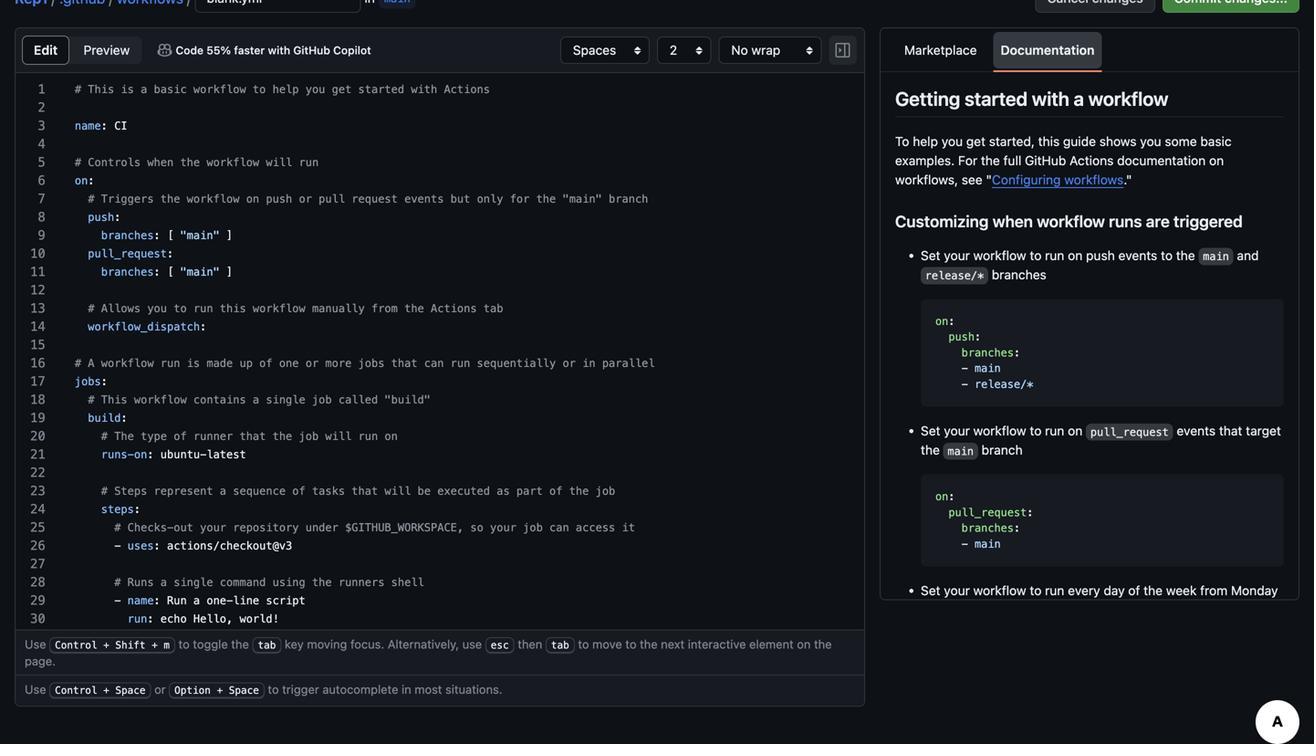 Task type: vqa. For each thing, say whether or not it's contained in the screenshot.
Control in Use Control + Shift + m to toggle the tab key moving focus. Alternatively, use esc then tab
yes



Task type: locate. For each thing, give the bounding box(es) containing it.
the inside # a workflow run is made up of one or more jobs that can run sequentially or in parallel jobs : # this workflow contains a single job called "build" build : # the type of runner that the job will run on runs-on : ubuntu-latest
[[273, 430, 292, 443]]

this inside # a workflow run is made up of one or more jobs that can run sequentially or in parallel jobs : # this workflow contains a single job called "build" build : # the type of runner that the job will run on runs-on : ubuntu-latest
[[101, 394, 128, 406]]

# left controls
[[75, 156, 81, 169]]

started down copilot
[[358, 83, 405, 96]]

of left the tasks
[[292, 485, 306, 498]]

space down the 'shift' at the bottom
[[115, 685, 146, 697]]

0 vertical spatial jobs
[[358, 357, 385, 370]]

"main"
[[563, 193, 603, 205], [180, 229, 220, 242], [180, 266, 220, 279]]

represent
[[154, 485, 213, 498]]

to down main - release/*
[[1030, 423, 1042, 438]]

release/*
[[926, 269, 985, 282], [975, 378, 1034, 391]]

1 vertical spatial set
[[921, 423, 941, 438]]

1 horizontal spatial can
[[550, 521, 570, 534]]

get down copilot
[[332, 83, 352, 96]]

none text field containing # this is a basic workflow to help you get started with actions
[[60, 73, 865, 744]]

documentation link
[[994, 32, 1103, 68]]

: - down ': push' in the top of the page
[[936, 346, 1021, 375]]

latest
[[207, 448, 246, 461]]

branch inside # controls when the workflow will run on : # triggers the workflow on push or pull request events but only for the "main" branch push : branches : [ "main" ] pull_request : branches : [ "main" ]
[[609, 193, 649, 205]]

workflow down configuring workflows ."
[[1038, 212, 1106, 231]]

0 horizontal spatial events
[[405, 193, 444, 205]]

space right option
[[229, 685, 259, 697]]

branches down customizing when workflow runs are triggered
[[992, 267, 1047, 282]]

1 vertical spatial will
[[325, 430, 352, 443]]

the up the sequence
[[273, 430, 292, 443]]

1 vertical spatial is
[[187, 357, 200, 370]]

events inside set your workflow to run on push events to the main and release/* branches
[[1119, 248, 1158, 263]]

main inside main branch
[[948, 445, 974, 458]]

from right week
[[1201, 583, 1228, 598]]

that inside events that target the
[[1220, 423, 1243, 438]]

workflow_dispatch
[[88, 321, 200, 333]]

executed
[[438, 485, 490, 498]]

the
[[982, 153, 1001, 168], [180, 156, 200, 169], [161, 193, 180, 205], [537, 193, 556, 205], [1177, 248, 1196, 263], [405, 302, 424, 315], [273, 430, 292, 443], [921, 443, 940, 458], [570, 485, 589, 498], [312, 576, 332, 589], [1144, 583, 1163, 598], [231, 637, 249, 651], [640, 637, 658, 651], [815, 637, 832, 651]]

main - release/*
[[936, 362, 1034, 391]]

this for run
[[220, 302, 246, 315]]

22
[[30, 465, 46, 480]]

the down triggered
[[1177, 248, 1196, 263]]

or
[[299, 193, 312, 205], [306, 357, 319, 370], [563, 357, 576, 370], [154, 683, 166, 696]]

pull_request inside the : pull_request
[[949, 506, 1028, 519]]

job
[[312, 394, 332, 406], [299, 430, 319, 443], [596, 485, 616, 498], [523, 521, 543, 534]]

name inside # runs a single command using the runners shell - name : run a one-line script run : echo hello, world!
[[128, 594, 154, 607]]

in inside # a workflow run is made up of one or more jobs that can run sequentially or in parallel jobs : # this workflow contains a single job called "build" build : # the type of runner that the job will run on runs-on : ubuntu-latest
[[583, 357, 596, 370]]

1 horizontal spatial basic
[[1201, 134, 1232, 149]]

#
[[75, 83, 81, 96], [75, 156, 81, 169], [88, 193, 95, 205], [88, 302, 95, 315], [75, 357, 81, 370], [88, 394, 95, 406], [101, 430, 108, 443], [101, 485, 108, 498], [114, 521, 121, 534], [114, 576, 121, 589]]

workflow inside # allows you to run this workflow manually from the actions tab workflow_dispatch :
[[253, 302, 306, 315]]

push up main - release/*
[[949, 331, 975, 343]]

started up started,
[[965, 87, 1028, 110]]

1 use from the top
[[25, 637, 46, 651]]

from right manually
[[372, 302, 398, 315]]

to inside use control + space or option + space to trigger autocomplete in most situations.
[[268, 683, 279, 696]]

push down triggers
[[88, 211, 114, 224]]

main left the and
[[1204, 250, 1230, 263]]

1 vertical spatial this
[[101, 394, 128, 406]]

from inside set your workflow to run every day of the week from monday to friday at 2:00 utc
[[1201, 583, 1228, 598]]

jobs right more
[[358, 357, 385, 370]]

run inside set your workflow to run every day of the week from monday to friday at 2:00 utc
[[1046, 583, 1065, 598]]

1 vertical spatial [
[[167, 266, 174, 279]]

can up "build"
[[424, 357, 444, 370]]

github
[[293, 44, 330, 57], [1026, 153, 1067, 168]]

control right the 31
[[55, 640, 97, 651]]

only
[[477, 193, 504, 205]]

in
[[583, 357, 596, 370], [402, 683, 412, 696]]

set
[[921, 248, 941, 263], [921, 423, 941, 438], [921, 583, 941, 598]]

set your workflow to run on pull_request
[[921, 423, 1170, 438]]

push inside set your workflow to run on push events to the main and release/* branches
[[1087, 248, 1116, 263]]

the up the '"'
[[982, 153, 1001, 168]]

+ right option
[[217, 685, 223, 697]]

[
[[167, 229, 174, 242], [167, 266, 174, 279]]

workflow down customizing
[[974, 248, 1027, 263]]

in left the parallel
[[583, 357, 596, 370]]

workflow up shows in the top right of the page
[[1089, 87, 1169, 110]]

a down preview button
[[141, 83, 147, 96]]

1 vertical spatial can
[[550, 521, 570, 534]]

use control + shift + m to toggle the tab key moving focus. alternatively, use esc then tab
[[25, 637, 570, 651]]

the left week
[[1144, 583, 1163, 598]]

1 vertical spatial this
[[220, 302, 246, 315]]

0 vertical spatial events
[[405, 193, 444, 205]]

branches inside set your workflow to run on push events to the main and release/* branches
[[992, 267, 1047, 282]]

events inside events that target the
[[1177, 423, 1216, 438]]

1 set from the top
[[921, 248, 941, 263]]

set down main - release/*
[[921, 423, 941, 438]]

2 vertical spatial will
[[385, 485, 411, 498]]

this up the up
[[220, 302, 246, 315]]

1 vertical spatial basic
[[1201, 134, 1232, 149]]

your inside set your workflow to run every day of the week from monday to friday at 2:00 utc
[[944, 583, 971, 598]]

: - for branches
[[936, 346, 1021, 375]]

edit button
[[22, 36, 70, 65]]

1 vertical spatial name
[[128, 594, 154, 607]]

you inside # allows you to run this workflow manually from the actions tab workflow_dispatch :
[[147, 302, 167, 315]]

0 horizontal spatial help
[[273, 83, 299, 96]]

you
[[306, 83, 325, 96], [942, 134, 963, 149], [1141, 134, 1162, 149], [147, 302, 167, 315]]

set your workflow to run on push events to the main and release/* branches
[[921, 248, 1260, 282]]

release/* inside set your workflow to run on push events to the main and release/* branches
[[926, 269, 985, 282]]

main up the : pull_request
[[948, 445, 974, 458]]

55%
[[207, 44, 231, 57]]

the
[[114, 430, 134, 443]]

1 horizontal spatial help
[[913, 134, 939, 149]]

this up build
[[101, 394, 128, 406]]

see
[[962, 172, 983, 187]]

name : ci
[[75, 120, 128, 132]]

are
[[1147, 212, 1170, 231]]

a right contains
[[253, 394, 259, 406]]

workflow inside set your workflow to run on push events to the main and release/* branches
[[974, 248, 1027, 263]]

main down the : pull_request
[[975, 538, 1001, 551]]

type
[[141, 430, 167, 443]]

uses
[[128, 540, 154, 552]]

workflow down the # this is a basic workflow to help you get started with actions
[[207, 156, 259, 169]]

to right m
[[179, 637, 190, 651]]

guide
[[1064, 134, 1097, 149]]

the right controls
[[180, 156, 200, 169]]

marketplace link
[[896, 32, 987, 68]]

single inside # a workflow run is made up of one or more jobs that can run sequentially or in parallel jobs : # this workflow contains a single job called "build" build : # the type of runner that the job will run on runs-on : ubuntu-latest
[[266, 394, 306, 406]]

basic inside to help you get started, this guide shows you some basic examples. for the full github actions documentation on workflows, see "
[[1201, 134, 1232, 149]]

0 horizontal spatial will
[[266, 156, 292, 169]]

name
[[75, 120, 101, 132], [128, 594, 154, 607]]

day
[[1104, 583, 1126, 598]]

preview
[[84, 42, 130, 58]]

main for main branch
[[948, 445, 974, 458]]

at
[[976, 602, 988, 617]]

0 horizontal spatial tab
[[258, 640, 276, 651]]

0 vertical spatial in
[[583, 357, 596, 370]]

documentation
[[1001, 42, 1095, 58]]

control inside use control + space or option + space to trigger autocomplete in most situations.
[[55, 685, 97, 697]]

to
[[253, 83, 266, 96], [1030, 248, 1042, 263], [1162, 248, 1173, 263], [174, 302, 187, 315], [1030, 423, 1042, 438], [1030, 583, 1042, 598], [921, 602, 933, 617], [179, 637, 190, 651], [578, 637, 589, 651], [626, 637, 637, 651], [268, 683, 279, 696]]

0 horizontal spatial this
[[220, 302, 246, 315]]

to up workflow_dispatch
[[174, 302, 187, 315]]

hello,
[[194, 613, 233, 626]]

: -
[[936, 346, 1021, 375], [936, 522, 1021, 551]]

on inside the 'to move to the next interactive element on the page.'
[[797, 637, 811, 651]]

will inside # a workflow run is made up of one or more jobs that can run sequentially or in parallel jobs : # this workflow contains a single job called "build" build : # the type of runner that the job will run on runs-on : ubuntu-latest
[[325, 430, 352, 443]]

line
[[233, 594, 259, 607]]

$github_workspace,
[[345, 521, 464, 534]]

this inside # allows you to run this workflow manually from the actions tab workflow_dispatch :
[[220, 302, 246, 315]]

events down runs
[[1119, 248, 1158, 263]]

use inside use control + space or option + space to trigger autocomplete in most situations.
[[25, 683, 46, 696]]

- inside main - release/*
[[962, 378, 969, 391]]

your inside set your workflow to run on push events to the main and release/* branches
[[944, 248, 971, 263]]

0 vertical spatial get
[[332, 83, 352, 96]]

the right using on the left bottom
[[312, 576, 332, 589]]

can inside # a workflow run is made up of one or more jobs that can run sequentially or in parallel jobs : # this workflow contains a single job called "build" build : # the type of runner that the job will run on runs-on : ubuntu-latest
[[424, 357, 444, 370]]

0 horizontal spatial from
[[372, 302, 398, 315]]

code
[[176, 44, 204, 57]]

1 vertical spatial use
[[25, 683, 46, 696]]

0 vertical spatial set
[[921, 248, 941, 263]]

that inside # steps represent a sequence of tasks that will be executed as part of the job steps : # checks-out your repository under $github_workspace, so your job can access it - uses : actions/checkout@v3
[[352, 485, 378, 498]]

controls
[[88, 156, 141, 169]]

help inside to help you get started, this guide shows you some basic examples. for the full github actions documentation on workflows, see "
[[913, 134, 939, 149]]

triggered
[[1174, 212, 1244, 231]]

2 vertical spatial events
[[1177, 423, 1216, 438]]

name left ci
[[75, 120, 101, 132]]

use for +
[[25, 637, 46, 651]]

help down code 55% faster with github copilot
[[273, 83, 299, 96]]

3 set from the top
[[921, 583, 941, 598]]

2 set from the top
[[921, 423, 941, 438]]

a inside # a workflow run is made up of one or more jobs that can run sequentially or in parallel jobs : # this workflow contains a single job called "build" build : # the type of runner that the job will run on runs-on : ubuntu-latest
[[253, 394, 259, 406]]

9
[[38, 228, 46, 243]]

1 horizontal spatial get
[[967, 134, 986, 149]]

0 vertical spatial use
[[25, 637, 46, 651]]

1 horizontal spatial with
[[411, 83, 438, 96]]

0 vertical spatial : -
[[936, 346, 1021, 375]]

a up guide
[[1074, 87, 1085, 110]]

to inside # allows you to run this workflow manually from the actions tab workflow_dispatch :
[[174, 302, 187, 315]]

or inside use control + space or option + space to trigger autocomplete in most situations.
[[154, 683, 166, 696]]

1 vertical spatial ]
[[226, 266, 233, 279]]

your
[[944, 248, 971, 263], [944, 423, 971, 438], [200, 521, 226, 534], [490, 521, 517, 534], [944, 583, 971, 598]]

esc
[[491, 640, 509, 651]]

and
[[1238, 248, 1260, 263]]

1
[[38, 82, 46, 97]]

build
[[88, 412, 121, 425]]

0 vertical spatial help
[[273, 83, 299, 96]]

: inside the : pull_request
[[949, 491, 956, 503]]

# left runs
[[114, 576, 121, 589]]

set up friday
[[921, 583, 941, 598]]

copilot image
[[158, 43, 172, 58]]

one-
[[207, 594, 233, 607]]

1 vertical spatial control
[[55, 685, 97, 697]]

when inside # controls when the workflow will run on : # triggers the workflow on push or pull request events but only for the "main" branch push : branches : [ "main" ] pull_request : branches : [ "main" ]
[[147, 156, 174, 169]]

from inside # allows you to run this workflow manually from the actions tab workflow_dispatch :
[[372, 302, 398, 315]]

2 vertical spatial actions
[[431, 302, 477, 315]]

the right toggle on the bottom of the page
[[231, 637, 249, 651]]

1 vertical spatial from
[[1201, 583, 1228, 598]]

push inside ': push'
[[949, 331, 975, 343]]

basic
[[154, 83, 187, 96], [1201, 134, 1232, 149]]

of
[[259, 357, 273, 370], [174, 430, 187, 443], [292, 485, 306, 498], [550, 485, 563, 498], [1129, 583, 1141, 598]]

2 vertical spatial pull_request
[[949, 506, 1028, 519]]

2 horizontal spatial will
[[385, 485, 411, 498]]

from
[[372, 302, 398, 315], [1201, 583, 1228, 598]]

main inside set your workflow to run on push events to the main and release/* branches
[[1204, 250, 1230, 263]]

1 horizontal spatial pull_request
[[949, 506, 1028, 519]]

7
[[38, 191, 46, 206]]

run
[[299, 156, 319, 169], [1046, 248, 1065, 263], [194, 302, 213, 315], [161, 357, 180, 370], [451, 357, 471, 370], [1046, 423, 1065, 438], [358, 430, 378, 443], [1046, 583, 1065, 598], [128, 613, 147, 626]]

this
[[88, 83, 114, 96], [101, 394, 128, 406]]

more
[[325, 357, 352, 370]]

12
[[30, 283, 46, 298]]

2 vertical spatial set
[[921, 583, 941, 598]]

code 55% faster with github copilot
[[176, 44, 371, 57]]

shift
[[115, 640, 146, 651]]

started
[[358, 83, 405, 96], [965, 87, 1028, 110]]

next
[[661, 637, 685, 651]]

list
[[896, 32, 1103, 68]]

# down steps
[[114, 521, 121, 534]]

to left friday
[[921, 602, 933, 617]]

pull
[[319, 193, 345, 205]]

edit
[[34, 42, 58, 58]]

use for or
[[25, 683, 46, 696]]

that left target
[[1220, 423, 1243, 438]]

0 horizontal spatial in
[[402, 683, 412, 696]]

1 vertical spatial help
[[913, 134, 939, 149]]

0 horizontal spatial get
[[332, 83, 352, 96]]

1 vertical spatial actions
[[1070, 153, 1114, 168]]

the right manually
[[405, 302, 424, 315]]

0 horizontal spatial basic
[[154, 83, 187, 96]]

tab up sequentially
[[484, 302, 504, 315]]

# left a in the left top of the page
[[75, 357, 81, 370]]

is left made
[[187, 357, 200, 370]]

run inside # controls when the workflow will run on : # triggers the workflow on push or pull request events but only for the "main" branch push : branches : [ "main" ] pull_request : branches : [ "main" ]
[[299, 156, 319, 169]]

or left option
[[154, 683, 166, 696]]

the left next
[[640, 637, 658, 651]]

to left move
[[578, 637, 589, 651]]

1 vertical spatial github
[[1026, 153, 1067, 168]]

2 horizontal spatial events
[[1177, 423, 1216, 438]]

0 horizontal spatial single
[[174, 576, 213, 589]]

1 vertical spatial release/*
[[975, 378, 1034, 391]]

0 vertical spatial is
[[121, 83, 134, 96]]

the inside set your workflow to run every day of the week from monday to friday at 2:00 utc
[[1144, 583, 1163, 598]]

on inside set your workflow to run on push events to the main and release/* branches
[[1069, 248, 1083, 263]]

single down one
[[266, 394, 306, 406]]

runner
[[193, 430, 233, 443]]

control inside use control + shift + m to toggle the tab key moving focus. alternatively, use esc then tab
[[55, 640, 97, 651]]

this inside to help you get started, this guide shows you some basic examples. for the full github actions documentation on workflows, see "
[[1039, 134, 1060, 149]]

2 control from the top
[[55, 685, 97, 697]]

in left most
[[402, 683, 412, 696]]

actions
[[444, 83, 490, 96], [1070, 153, 1114, 168], [431, 302, 477, 315]]

job down the part
[[523, 521, 543, 534]]

2 vertical spatial "main"
[[180, 266, 220, 279]]

you down code 55% faster with github copilot
[[306, 83, 325, 96]]

will left be
[[385, 485, 411, 498]]

0 horizontal spatial name
[[75, 120, 101, 132]]

1 : - from the top
[[936, 346, 1021, 375]]

a
[[141, 83, 147, 96], [1074, 87, 1085, 110], [253, 394, 259, 406], [220, 485, 226, 498], [161, 576, 167, 589], [194, 594, 200, 607]]

1 horizontal spatial name
[[128, 594, 154, 607]]

0 vertical spatial when
[[147, 156, 174, 169]]

2 : - from the top
[[936, 522, 1021, 551]]

2 use from the top
[[25, 683, 46, 696]]

0 horizontal spatial jobs
[[75, 375, 101, 388]]

help up examples.
[[913, 134, 939, 149]]

github inside to help you get started, this guide shows you some basic examples. for the full github actions documentation on workflows, see "
[[1026, 153, 1067, 168]]

to left "trigger"
[[268, 683, 279, 696]]

11
[[30, 264, 46, 279]]

0 horizontal spatial space
[[115, 685, 146, 697]]

0 vertical spatial from
[[372, 302, 398, 315]]

1 horizontal spatial started
[[965, 87, 1028, 110]]

: - down the : pull_request
[[936, 522, 1021, 551]]

of right day
[[1129, 583, 1141, 598]]

0 horizontal spatial when
[[147, 156, 174, 169]]

1 vertical spatial get
[[967, 134, 986, 149]]

2 horizontal spatial pull_request
[[1091, 426, 1170, 438]]

workflow up one
[[253, 302, 306, 315]]

workflow up 2:00
[[974, 583, 1027, 598]]

0 vertical spatial control
[[55, 640, 97, 651]]

: inside ': push'
[[949, 315, 956, 328]]

target
[[1247, 423, 1282, 438]]

the inside # allows you to run this workflow manually from the actions tab workflow_dispatch :
[[405, 302, 424, 315]]

1 space from the left
[[115, 685, 146, 697]]

part
[[517, 485, 543, 498]]

set inside set your workflow to run on push events to the main and release/* branches
[[921, 248, 941, 263]]

set for set your workflow to run on push events to the
[[921, 248, 941, 263]]

1 horizontal spatial will
[[325, 430, 352, 443]]

# right 1
[[75, 83, 81, 96]]

request
[[352, 193, 398, 205]]

your up main branch on the right of page
[[944, 423, 971, 438]]

+
[[103, 640, 109, 651], [152, 640, 158, 651], [103, 685, 109, 697], [217, 685, 223, 697]]

0 vertical spatial github
[[293, 44, 330, 57]]

0 horizontal spatial started
[[358, 83, 405, 96]]

0 vertical spatial can
[[424, 357, 444, 370]]

that up "build"
[[391, 357, 418, 370]]

can inside # steps represent a sequence of tasks that will be executed as part of the job steps : # checks-out your repository under $github_workspace, so your job can access it - uses : actions/checkout@v3
[[550, 521, 570, 534]]

control for +
[[55, 640, 97, 651]]

1 vertical spatial in
[[402, 683, 412, 696]]

None text field
[[60, 73, 865, 744]]

get inside text field
[[332, 83, 352, 96]]

0 horizontal spatial pull_request
[[88, 247, 167, 260]]

1 horizontal spatial from
[[1201, 583, 1228, 598]]

# down build
[[101, 430, 108, 443]]

1 horizontal spatial tab
[[484, 302, 504, 315]]

0 vertical spatial single
[[266, 394, 306, 406]]

to
[[896, 134, 910, 149]]

6
[[38, 173, 46, 188]]

0 vertical spatial this
[[1039, 134, 1060, 149]]

the right for
[[537, 193, 556, 205]]

1 horizontal spatial in
[[583, 357, 596, 370]]

events inside # controls when the workflow will run on : # triggers the workflow on push or pull request events but only for the "main" branch push : branches : [ "main" ] pull_request : branches : [ "main" ]
[[405, 193, 444, 205]]

0 horizontal spatial can
[[424, 357, 444, 370]]

1 horizontal spatial github
[[1026, 153, 1067, 168]]

0 vertical spatial will
[[266, 156, 292, 169]]

1 horizontal spatial is
[[187, 357, 200, 370]]

1 vertical spatial pull_request
[[1091, 426, 1170, 438]]

0 vertical spatial ]
[[226, 229, 233, 242]]

1 horizontal spatial space
[[229, 685, 259, 697]]

pull_request inside set your workflow to run on pull_request
[[1091, 426, 1170, 438]]

1 vertical spatial branch
[[982, 443, 1023, 458]]

21
[[30, 447, 46, 462]]

you up workflow_dispatch
[[147, 302, 167, 315]]

29
[[30, 593, 46, 608]]

run inside # runs a single command using the runners shell - name : run a one-line script run : echo hello, world!
[[128, 613, 147, 626]]

interactive
[[688, 637, 746, 651]]

0 horizontal spatial is
[[121, 83, 134, 96]]

github inside code 55% faster with github copilot popup button
[[293, 44, 330, 57]]

the inside to help you get started, this guide shows you some basic examples. for the full github actions documentation on workflows, see "
[[982, 153, 1001, 168]]

main inside main - release/*
[[975, 362, 1001, 375]]

will down called
[[325, 430, 352, 443]]

1 control from the top
[[55, 640, 97, 651]]

0 horizontal spatial branch
[[609, 193, 649, 205]]

name down runs
[[128, 594, 154, 607]]

use inside use control + shift + m to toggle the tab key moving focus. alternatively, use esc then tab
[[25, 637, 46, 651]]

0 vertical spatial branch
[[609, 193, 649, 205]]

0 vertical spatial [
[[167, 229, 174, 242]]

github up configuring workflows link
[[1026, 153, 1067, 168]]

1 vertical spatial events
[[1119, 248, 1158, 263]]

events left but
[[405, 193, 444, 205]]

1 vertical spatial : -
[[936, 522, 1021, 551]]

element
[[750, 637, 794, 651]]

0 horizontal spatial with
[[268, 44, 290, 57]]

your up friday
[[944, 583, 971, 598]]

branches
[[101, 229, 154, 242], [101, 266, 154, 279], [992, 267, 1047, 282], [962, 346, 1014, 359], [962, 522, 1014, 535]]

1 horizontal spatial when
[[993, 212, 1034, 231]]

with inside text field
[[411, 83, 438, 96]]

you up documentation
[[1141, 134, 1162, 149]]

tab left key
[[258, 640, 276, 651]]

started inside text field
[[358, 83, 405, 96]]

configuring workflows ."
[[993, 172, 1133, 187]]

or right one
[[306, 357, 319, 370]]

0 horizontal spatial github
[[293, 44, 330, 57]]

1 horizontal spatial single
[[266, 394, 306, 406]]

24
[[30, 502, 46, 517]]

1 horizontal spatial events
[[1119, 248, 1158, 263]]

will inside # controls when the workflow will run on : # triggers the workflow on push or pull request events but only for the "main" branch push : branches : [ "main" ] pull_request : branches : [ "main" ]
[[266, 156, 292, 169]]

set down customizing
[[921, 248, 941, 263]]

release/* up set your workflow to run on pull_request
[[975, 378, 1034, 391]]



Task type: describe. For each thing, give the bounding box(es) containing it.
a up run
[[161, 576, 167, 589]]

# up build
[[88, 394, 95, 406]]

contains
[[194, 394, 246, 406]]

a inside # steps represent a sequence of tasks that will be executed as part of the job steps : # checks-out your repository under $github_workspace, so your job can access it - uses : actions/checkout@v3
[[220, 485, 226, 498]]

friday
[[937, 602, 973, 617]]

getting started with a workflow
[[896, 87, 1169, 110]]

set inside set your workflow to run every day of the week from monday to friday at 2:00 utc
[[921, 583, 941, 598]]

your for set your workflow to run on push events to the main and release/* branches
[[944, 248, 971, 263]]

27
[[30, 557, 46, 572]]

to right move
[[626, 637, 637, 651]]

job left called
[[312, 394, 332, 406]]

access
[[576, 521, 616, 534]]

a
[[88, 357, 95, 370]]

the inside events that target the
[[921, 443, 940, 458]]

16
[[30, 356, 46, 371]]

autocomplete
[[323, 683, 399, 696]]

File name text field
[[196, 0, 360, 12]]

script
[[266, 594, 306, 607]]

2
[[38, 100, 46, 115]]

to down code 55% faster with github copilot popup button
[[253, 83, 266, 96]]

to inside use control + shift + m to toggle the tab key moving focus. alternatively, use esc then tab
[[179, 637, 190, 651]]

branches down triggers
[[101, 229, 154, 242]]

# steps represent a sequence of tasks that will be executed as part of the job steps : # checks-out your repository under $github_workspace, so your job can access it - uses : actions/checkout@v3
[[75, 485, 636, 552]]

actions inside to help you get started, this guide shows you some basic examples. for the full github actions documentation on workflows, see "
[[1070, 153, 1114, 168]]

page.
[[25, 654, 56, 668]]

28
[[30, 575, 46, 590]]

"
[[987, 172, 993, 187]]

run inside # allows you to run this workflow manually from the actions tab workflow_dispatch :
[[194, 302, 213, 315]]

runs
[[1110, 212, 1143, 231]]

your right so
[[490, 521, 517, 534]]

code 55% faster with github copilot button
[[149, 37, 380, 63]]

runs
[[128, 576, 154, 589]]

15
[[30, 337, 46, 352]]

a right run
[[194, 594, 200, 607]]

# runs a single command using the runners shell - name : run a one-line script run : echo hello, world!
[[75, 576, 424, 626]]

use control + space or option + space to trigger autocomplete in most situations.
[[25, 683, 503, 697]]

: - for branch
[[936, 522, 1021, 551]]

# a workflow run is made up of one or more jobs that can run sequentially or in parallel jobs : # this workflow contains a single job called "build" build : # the type of runner that the job will run on runs-on : ubuntu-latest
[[75, 357, 655, 461]]

14
[[30, 319, 46, 334]]

on inside to help you get started, this guide shows you some basic examples. for the full github actions documentation on workflows, see "
[[1210, 153, 1225, 168]]

started,
[[990, 134, 1035, 149]]

triggers
[[101, 193, 154, 205]]

edit mode element
[[22, 36, 143, 65]]

faster
[[234, 44, 265, 57]]

help panel image
[[836, 43, 851, 58]]

set for set your workflow to run on
[[921, 423, 941, 438]]

use
[[463, 637, 482, 651]]

steps
[[101, 503, 134, 516]]

17
[[30, 374, 46, 389]]

# left triggers
[[88, 193, 95, 205]]

your for set your workflow to run every day of the week from monday to friday at 2:00 utc
[[944, 583, 971, 598]]

copilot
[[333, 44, 371, 57]]

that up latest
[[240, 430, 266, 443]]

key
[[285, 637, 304, 651]]

2:00
[[991, 602, 1018, 617]]

trigger
[[282, 683, 319, 696]]

workflow down 55%
[[193, 83, 246, 96]]

set your workflow to run every day of the week from monday to friday at 2:00 utc
[[921, 583, 1279, 617]]

: inside # allows you to run this workflow manually from the actions tab workflow_dispatch :
[[200, 321, 207, 333]]

5
[[38, 155, 46, 170]]

actions/checkout@v3
[[167, 540, 292, 552]]

0 vertical spatial actions
[[444, 83, 490, 96]]

workflow right triggers
[[187, 193, 240, 205]]

release/* inside main - release/*
[[975, 378, 1034, 391]]

pull_request inside # controls when the workflow will run on : # triggers the workflow on push or pull request events but only for the "main" branch push : branches : [ "main" ] pull_request : branches : [ "main" ]
[[88, 247, 167, 260]]

- inside # steps represent a sequence of tasks that will be executed as part of the job steps : # checks-out your repository under $github_workspace, so your job can access it - uses : actions/checkout@v3
[[114, 540, 121, 552]]

customizing when workflow runs are triggered
[[896, 212, 1244, 231]]

customizing
[[896, 212, 989, 231]]

workflows,
[[896, 172, 959, 187]]

branches up main - release/*
[[962, 346, 1014, 359]]

the inside # runs a single command using the runners shell - name : run a one-line script run : echo hello, world!
[[312, 576, 332, 589]]

parallel
[[603, 357, 655, 370]]

23
[[30, 484, 46, 499]]

it
[[622, 521, 636, 534]]

main for main - release/*
[[975, 362, 1001, 375]]

get inside to help you get started, this guide shows you some basic examples. for the full github actions documentation on workflows, see "
[[967, 134, 986, 149]]

monday
[[1232, 583, 1279, 598]]

then
[[518, 637, 543, 651]]

shell
[[391, 576, 424, 589]]

2 horizontal spatial tab
[[551, 640, 570, 651]]

0 vertical spatial "main"
[[563, 193, 603, 205]]

toggle
[[193, 637, 228, 651]]

or right sequentially
[[563, 357, 576, 370]]

option
[[175, 685, 211, 697]]

with inside popup button
[[268, 44, 290, 57]]

single inside # runs a single command using the runners shell - name : run a one-line script run : echo hello, world!
[[174, 576, 213, 589]]

help inside text field
[[273, 83, 299, 96]]

workflow inside set your workflow to run every day of the week from monday to friday at 2:00 utc
[[974, 583, 1027, 598]]

push left pull
[[266, 193, 292, 205]]

# up steps
[[101, 485, 108, 498]]

of right the part
[[550, 485, 563, 498]]

1 vertical spatial "main"
[[180, 229, 220, 242]]

utc
[[1022, 602, 1048, 617]]

workflow right a in the left top of the page
[[101, 357, 154, 370]]

full
[[1004, 153, 1022, 168]]

0 vertical spatial name
[[75, 120, 101, 132]]

getting
[[896, 87, 961, 110]]

your up 'actions/checkout@v3'
[[200, 521, 226, 534]]

to up utc
[[1030, 583, 1042, 598]]

- inside # runs a single command using the runners shell - name : run a one-line script run : echo hello, world!
[[114, 594, 121, 607]]

run inside set your workflow to run on push events to the main and release/* branches
[[1046, 248, 1065, 263]]

1 horizontal spatial jobs
[[358, 357, 385, 370]]

2 [ from the top
[[167, 266, 174, 279]]

of right the up
[[259, 357, 273, 370]]

m
[[164, 640, 170, 651]]

# inside # allows you to run this workflow manually from the actions tab workflow_dispatch :
[[88, 302, 95, 315]]

to down customizing when workflow runs are triggered
[[1030, 248, 1042, 263]]

for
[[959, 153, 978, 168]]

2 ] from the top
[[226, 266, 233, 279]]

job up the tasks
[[299, 430, 319, 443]]

30
[[30, 611, 46, 626]]

week
[[1167, 583, 1198, 598]]

of inside set your workflow to run every day of the week from monday to friday at 2:00 utc
[[1129, 583, 1141, 598]]

main for main
[[975, 538, 1001, 551]]

in inside use control + space or option + space to trigger autocomplete in most situations.
[[402, 683, 412, 696]]

of up ubuntu-
[[174, 430, 187, 443]]

or inside # controls when the workflow will run on : # triggers the workflow on push or pull request events but only for the "main" branch push : branches : [ "main" ] pull_request : branches : [ "main" ]
[[299, 193, 312, 205]]

10
[[30, 246, 46, 261]]

1 [ from the top
[[167, 229, 174, 242]]

0 vertical spatial this
[[88, 83, 114, 96]]

so
[[471, 521, 484, 534]]

branches down the : pull_request
[[962, 522, 1014, 535]]

25
[[30, 520, 46, 535]]

moving
[[307, 637, 347, 651]]

basic inside text field
[[154, 83, 187, 96]]

you up for
[[942, 134, 963, 149]]

the inside use control + shift + m to toggle the tab key moving focus. alternatively, use esc then tab
[[231, 637, 249, 651]]

13
[[30, 301, 46, 316]]

move
[[593, 637, 623, 651]]

will inside # steps represent a sequence of tasks that will be executed as part of the job steps : # checks-out your repository under $github_workspace, so your job can access it - uses : actions/checkout@v3
[[385, 485, 411, 498]]

1 vertical spatial when
[[993, 212, 1034, 231]]

+ left m
[[152, 640, 158, 651]]

be
[[418, 485, 431, 498]]

2 space from the left
[[229, 685, 259, 697]]

tab inside # allows you to run this workflow manually from the actions tab workflow_dispatch :
[[484, 302, 504, 315]]

actions inside # allows you to run this workflow manually from the actions tab workflow_dispatch :
[[431, 302, 477, 315]]

echo
[[161, 613, 187, 626]]

most
[[415, 683, 442, 696]]

to down are
[[1162, 248, 1173, 263]]

this for started,
[[1039, 134, 1060, 149]]

job up access
[[596, 485, 616, 498]]

1 ] from the top
[[226, 229, 233, 242]]

events that target the
[[921, 423, 1282, 458]]

sequence
[[233, 485, 286, 498]]

your for set your workflow to run on pull_request
[[944, 423, 971, 438]]

some
[[1166, 134, 1198, 149]]

examples.
[[896, 153, 955, 168]]

branches up the allows
[[101, 266, 154, 279]]

4
[[38, 137, 46, 152]]

26
[[30, 538, 46, 553]]

marketplace
[[905, 42, 978, 58]]

."
[[1124, 172, 1133, 187]]

workflow up main branch on the right of page
[[974, 423, 1027, 438]]

list containing marketplace
[[896, 32, 1103, 68]]

the right triggers
[[161, 193, 180, 205]]

2 horizontal spatial with
[[1033, 87, 1070, 110]]

the right "element"
[[815, 637, 832, 651]]

+ left the 'shift' at the bottom
[[103, 640, 109, 651]]

manually
[[312, 302, 365, 315]]

the inside set your workflow to run on push events to the main and release/* branches
[[1177, 248, 1196, 263]]

+ left option
[[103, 685, 109, 697]]

is inside # a workflow run is made up of one or more jobs that can run sequentially or in parallel jobs : # this workflow contains a single job called "build" build : # the type of runner that the job will run on runs-on : ubuntu-latest
[[187, 357, 200, 370]]

# inside # runs a single command using the runners shell - name : run a one-line script run : echo hello, world!
[[114, 576, 121, 589]]

workflow up the type
[[134, 394, 187, 406]]

runners
[[339, 576, 385, 589]]

checks-
[[128, 521, 174, 534]]

the inside # steps represent a sequence of tasks that will be executed as part of the job steps : # checks-out your repository under $github_workspace, so your job can access it - uses : actions/checkout@v3
[[570, 485, 589, 498]]

"build"
[[385, 394, 431, 406]]

control for or
[[55, 685, 97, 697]]

1 vertical spatial jobs
[[75, 375, 101, 388]]



